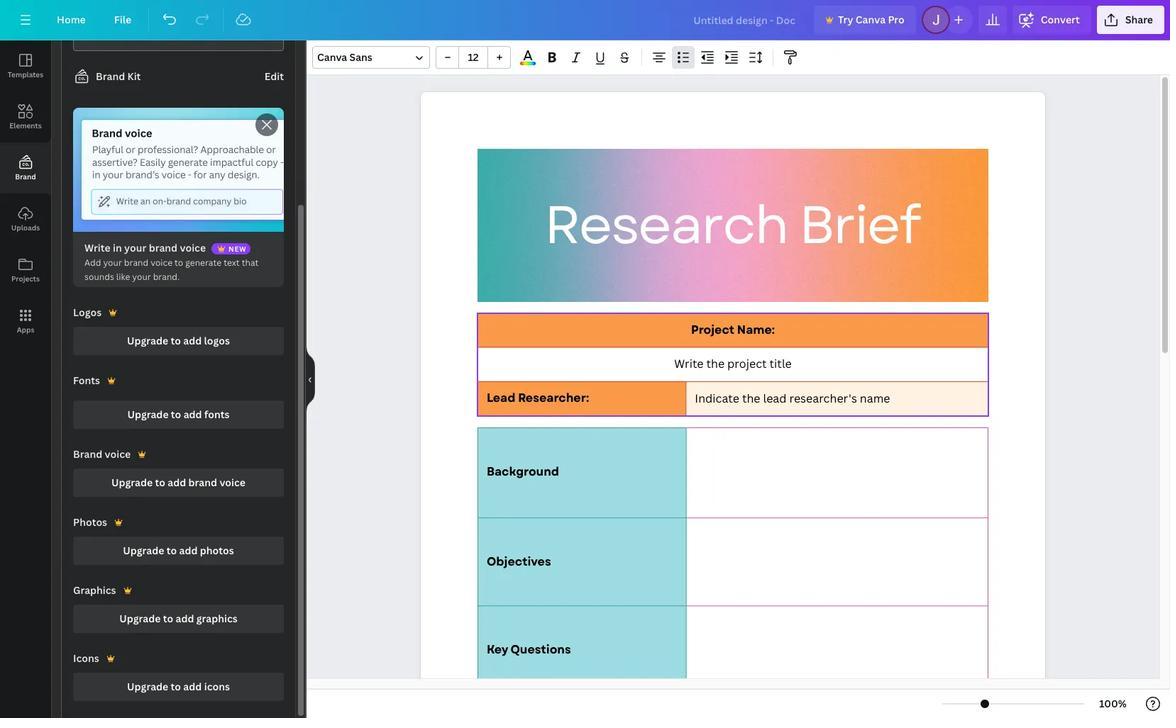 Task type: locate. For each thing, give the bounding box(es) containing it.
file
[[114, 13, 131, 26]]

edit button
[[264, 69, 284, 84]]

0 vertical spatial canva
[[856, 13, 886, 26]]

to left photos
[[167, 544, 177, 558]]

share button
[[1097, 6, 1165, 34]]

upgrade inside upgrade to add fonts button
[[127, 408, 169, 422]]

canva inside button
[[856, 13, 886, 26]]

add inside the upgrade to add icons button
[[183, 681, 202, 694]]

add left logos at the top
[[183, 334, 202, 348]]

to left 'icons'
[[171, 681, 181, 694]]

to inside 'add your brand voice to generate text that sounds like your brand.'
[[175, 257, 183, 269]]

upgrade inside upgrade to add graphics button
[[119, 613, 161, 626]]

add inside upgrade to add fonts button
[[184, 408, 202, 422]]

add left 'icons'
[[183, 681, 202, 694]]

photos
[[73, 516, 107, 530]]

none text field containing research brief
[[421, 92, 1045, 719]]

brand up photos
[[73, 448, 102, 461]]

brand up uploads button
[[15, 172, 36, 182]]

1 vertical spatial brand
[[15, 172, 36, 182]]

canva right try
[[856, 13, 886, 26]]

to for fonts
[[171, 408, 181, 422]]

voice
[[180, 241, 206, 255], [151, 257, 173, 269], [105, 448, 131, 461], [220, 476, 246, 490]]

add
[[183, 334, 202, 348], [184, 408, 202, 422], [168, 476, 186, 490], [179, 544, 198, 558], [176, 613, 194, 626], [183, 681, 202, 694]]

add left photos
[[179, 544, 198, 558]]

0 horizontal spatial canva
[[317, 50, 347, 64]]

add inside upgrade to add logos button
[[183, 334, 202, 348]]

to left graphics
[[163, 613, 173, 626]]

text
[[224, 257, 240, 269]]

upgrade inside button
[[127, 681, 168, 694]]

voice up upgrade to add brand voice
[[105, 448, 131, 461]]

upgrade to add brand voice
[[111, 476, 246, 490]]

elements
[[9, 121, 42, 131]]

research brief
[[545, 187, 920, 264]]

canva
[[856, 13, 886, 26], [317, 50, 347, 64]]

canva sans
[[317, 50, 372, 64]]

brand.
[[153, 271, 180, 283]]

upgrade inside 'upgrade to add brand voice' button
[[111, 476, 153, 490]]

your
[[124, 241, 146, 255], [103, 257, 122, 269], [132, 271, 151, 283]]

photos
[[200, 544, 234, 558]]

projects button
[[0, 245, 51, 296]]

Design title text field
[[682, 6, 808, 34]]

100% button
[[1090, 693, 1136, 716]]

1 vertical spatial brand
[[124, 257, 149, 269]]

in
[[113, 241, 122, 255]]

your right in
[[124, 241, 146, 255]]

generate
[[185, 257, 222, 269]]

brand up photos
[[188, 476, 217, 490]]

voice up "brand."
[[151, 257, 173, 269]]

your right like
[[132, 271, 151, 283]]

None text field
[[421, 92, 1045, 719]]

name:
[[737, 322, 775, 339]]

brand for add
[[188, 476, 217, 490]]

2 vertical spatial your
[[132, 271, 151, 283]]

write
[[84, 241, 110, 255]]

brand inside 'add your brand voice to generate text that sounds like your brand.'
[[124, 257, 149, 269]]

logos
[[73, 306, 102, 319]]

brand inside button
[[15, 172, 36, 182]]

upgrade to add fonts button
[[73, 401, 284, 429]]

upgrade for upgrade to add logos
[[127, 334, 168, 348]]

apps
[[17, 325, 34, 335]]

2 vertical spatial brand
[[73, 448, 102, 461]]

brand down write in your brand voice
[[124, 257, 149, 269]]

to down upgrade to add fonts button
[[155, 476, 165, 490]]

add left fonts on the left of the page
[[184, 408, 202, 422]]

1 vertical spatial canva
[[317, 50, 347, 64]]

add inside upgrade to add graphics button
[[176, 613, 194, 626]]

0 vertical spatial brand
[[149, 241, 178, 255]]

0 vertical spatial brand
[[96, 70, 125, 83]]

upgrade to add photos button
[[73, 537, 284, 566]]

edit
[[264, 70, 284, 83]]

upgrade to add logos
[[127, 334, 230, 348]]

voice up generate
[[180, 241, 206, 255]]

convert
[[1041, 13, 1080, 26]]

to left fonts on the left of the page
[[171, 408, 181, 422]]

voice up photos
[[220, 476, 246, 490]]

add for icons
[[183, 681, 202, 694]]

fonts
[[73, 374, 100, 388]]

fonts
[[204, 408, 230, 422]]

add inside 'upgrade to add brand voice' button
[[168, 476, 186, 490]]

upgrade inside upgrade to add logos button
[[127, 334, 168, 348]]

that
[[242, 257, 259, 269]]

brand
[[96, 70, 125, 83], [15, 172, 36, 182], [73, 448, 102, 461]]

add left graphics
[[176, 613, 194, 626]]

hide image
[[306, 346, 315, 414]]

add inside upgrade to add photos button
[[179, 544, 198, 558]]

file button
[[103, 6, 143, 34]]

to up "brand."
[[175, 257, 183, 269]]

try canva pro button
[[814, 6, 916, 34]]

canva left sans
[[317, 50, 347, 64]]

group
[[436, 46, 511, 69]]

1 vertical spatial your
[[103, 257, 122, 269]]

home link
[[45, 6, 97, 34]]

color range image
[[520, 62, 536, 65]]

sans
[[350, 50, 372, 64]]

templates
[[8, 70, 43, 79]]

upgrade inside upgrade to add photos button
[[123, 544, 164, 558]]

1 horizontal spatial canva
[[856, 13, 886, 26]]

brand
[[149, 241, 178, 255], [124, 257, 149, 269], [188, 476, 217, 490]]

projects
[[11, 274, 40, 284]]

icons
[[73, 652, 99, 666]]

brand up 'add your brand voice to generate text that sounds like your brand.'
[[149, 241, 178, 255]]

uploads button
[[0, 194, 51, 245]]

your down in
[[103, 257, 122, 269]]

upgrade
[[127, 334, 168, 348], [127, 408, 169, 422], [111, 476, 153, 490], [123, 544, 164, 558], [119, 613, 161, 626], [127, 681, 168, 694]]

upgrade to add icons button
[[73, 674, 284, 702]]

like
[[116, 271, 130, 283]]

to
[[175, 257, 183, 269], [171, 334, 181, 348], [171, 408, 181, 422], [155, 476, 165, 490], [167, 544, 177, 558], [163, 613, 173, 626], [171, 681, 181, 694]]

add down upgrade to add fonts button
[[168, 476, 186, 490]]

add for brand
[[168, 476, 186, 490]]

brand inside 'upgrade to add brand voice' button
[[188, 476, 217, 490]]

2 vertical spatial brand
[[188, 476, 217, 490]]

brand left "kit"
[[96, 70, 125, 83]]

to for icons
[[171, 681, 181, 694]]

to left logos at the top
[[171, 334, 181, 348]]



Task type: vqa. For each thing, say whether or not it's contained in the screenshot.
+ Add page button
no



Task type: describe. For each thing, give the bounding box(es) containing it.
convert button
[[1013, 6, 1092, 34]]

add
[[84, 257, 101, 269]]

brand for brand kit
[[96, 70, 125, 83]]

upgrade for upgrade to add icons
[[127, 681, 168, 694]]

upgrade to add graphics
[[119, 613, 238, 626]]

upgrade to add photos
[[123, 544, 234, 558]]

brand button
[[0, 143, 51, 194]]

upgrade for upgrade to add photos
[[123, 544, 164, 558]]

upgrade to add fonts
[[127, 408, 230, 422]]

brand voice
[[73, 448, 131, 461]]

new
[[229, 244, 246, 254]]

graphics
[[73, 584, 116, 598]]

add your brand voice to generate text that sounds like your brand.
[[84, 257, 259, 283]]

upgrade to add logos button
[[73, 327, 284, 356]]

try
[[838, 13, 853, 26]]

to for graphics
[[163, 613, 173, 626]]

brand for brand voice
[[73, 448, 102, 461]]

project name:
[[691, 322, 775, 339]]

upgrade to add brand voice button
[[73, 469, 284, 498]]

0 vertical spatial your
[[124, 241, 146, 255]]

voice inside 'upgrade to add brand voice' button
[[220, 476, 246, 490]]

upgrade to add icons
[[127, 681, 230, 694]]

try canva pro
[[838, 13, 905, 26]]

brief
[[799, 187, 920, 264]]

Project Name: text field
[[487, 322, 979, 339]]

logos
[[204, 334, 230, 348]]

home
[[57, 13, 86, 26]]

pro
[[888, 13, 905, 26]]

project
[[691, 322, 735, 339]]

kit
[[127, 70, 141, 83]]

100%
[[1100, 698, 1127, 711]]

upgrade for upgrade to add graphics
[[119, 613, 161, 626]]

canva inside popup button
[[317, 50, 347, 64]]

voice inside 'add your brand voice to generate text that sounds like your brand.'
[[151, 257, 173, 269]]

add for photos
[[179, 544, 198, 558]]

add for graphics
[[176, 613, 194, 626]]

upgrade to add graphics button
[[73, 605, 284, 634]]

brand for your
[[149, 241, 178, 255]]

templates button
[[0, 40, 51, 92]]

upgrade for upgrade to add fonts
[[127, 408, 169, 422]]

brand for brand
[[15, 172, 36, 182]]

elements button
[[0, 92, 51, 143]]

add for logos
[[183, 334, 202, 348]]

to for photos
[[167, 544, 177, 558]]

brand kit
[[96, 70, 141, 83]]

canva sans button
[[312, 46, 430, 69]]

to for logos
[[171, 334, 181, 348]]

brand voice example usage image
[[73, 108, 284, 232]]

sounds
[[84, 271, 114, 283]]

research
[[545, 187, 788, 264]]

write in your brand voice
[[84, 241, 206, 255]]

upgrade for upgrade to add brand voice
[[111, 476, 153, 490]]

share
[[1126, 13, 1153, 26]]

icons
[[204, 681, 230, 694]]

to for brand
[[155, 476, 165, 490]]

apps button
[[0, 296, 51, 347]]

add for fonts
[[184, 408, 202, 422]]

side panel tab list
[[0, 40, 51, 347]]

main menu bar
[[0, 0, 1170, 40]]

uploads
[[11, 223, 40, 233]]

– – number field
[[463, 50, 483, 64]]

graphics
[[196, 613, 238, 626]]



